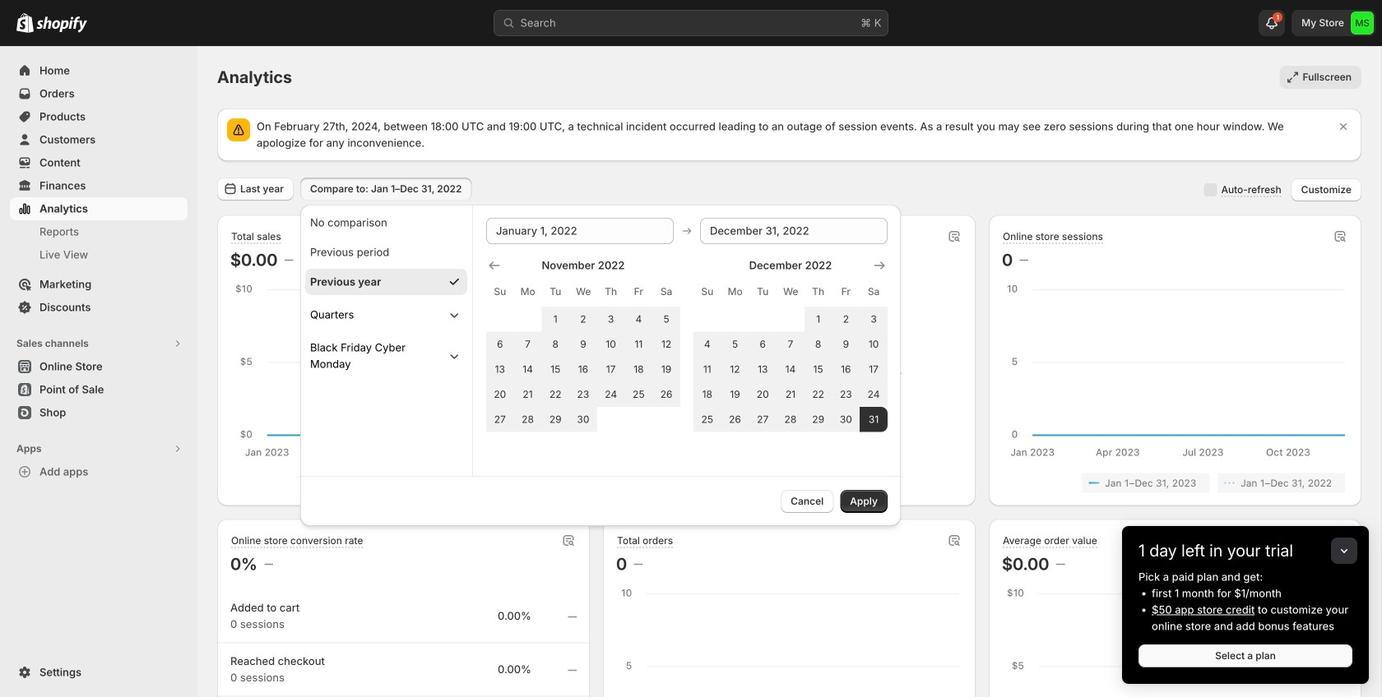 Task type: vqa. For each thing, say whether or not it's contained in the screenshot.
the left Tuesday "element"
yes



Task type: locate. For each thing, give the bounding box(es) containing it.
2 sunday element from the left
[[693, 277, 721, 307]]

thursday element
[[597, 277, 625, 307], [804, 277, 832, 307]]

0 horizontal spatial list
[[234, 473, 573, 493]]

1 horizontal spatial sunday element
[[693, 277, 721, 307]]

1 horizontal spatial tuesday element
[[749, 277, 777, 307]]

1 horizontal spatial friday element
[[832, 277, 860, 307]]

1 monday element from the left
[[514, 277, 542, 307]]

0 horizontal spatial thursday element
[[597, 277, 625, 307]]

2 saturday element from the left
[[860, 277, 888, 307]]

1 sunday element from the left
[[486, 277, 514, 307]]

1 horizontal spatial monday element
[[721, 277, 749, 307]]

tuesday element for 1st wednesday "element" from right
[[749, 277, 777, 307]]

list
[[234, 473, 573, 493], [1005, 473, 1345, 493]]

1 tuesday element from the left
[[542, 277, 569, 307]]

0 horizontal spatial saturday element
[[653, 277, 680, 307]]

1 horizontal spatial grid
[[693, 258, 888, 432]]

2 friday element from the left
[[832, 277, 860, 307]]

friday element
[[625, 277, 653, 307], [832, 277, 860, 307]]

0 horizontal spatial grid
[[486, 258, 680, 432]]

my store image
[[1351, 12, 1374, 35]]

0 horizontal spatial sunday element
[[486, 277, 514, 307]]

0 horizontal spatial tuesday element
[[542, 277, 569, 307]]

shopify image
[[16, 13, 34, 33]]

saturday element for friday element related to 1st wednesday "element" from right
[[860, 277, 888, 307]]

1 horizontal spatial list
[[1005, 473, 1345, 493]]

1 horizontal spatial wednesday element
[[777, 277, 804, 307]]

1 horizontal spatial saturday element
[[860, 277, 888, 307]]

monday element
[[514, 277, 542, 307], [721, 277, 749, 307]]

1 thursday element from the left
[[597, 277, 625, 307]]

2 thursday element from the left
[[804, 277, 832, 307]]

1 yyyy-mm-dd text field from the left
[[486, 218, 674, 244]]

YYYY-MM-DD text field
[[486, 218, 674, 244], [700, 218, 888, 244]]

1 horizontal spatial yyyy-mm-dd text field
[[700, 218, 888, 244]]

1 grid from the left
[[486, 258, 680, 432]]

0 horizontal spatial monday element
[[514, 277, 542, 307]]

1 horizontal spatial thursday element
[[804, 277, 832, 307]]

tuesday element
[[542, 277, 569, 307], [749, 277, 777, 307]]

0 horizontal spatial friday element
[[625, 277, 653, 307]]

sunday element
[[486, 277, 514, 307], [693, 277, 721, 307]]

saturday element
[[653, 277, 680, 307], [860, 277, 888, 307]]

tuesday element for first wednesday "element" from the left
[[542, 277, 569, 307]]

2 wednesday element from the left
[[777, 277, 804, 307]]

1 friday element from the left
[[625, 277, 653, 307]]

1 saturday element from the left
[[653, 277, 680, 307]]

2 yyyy-mm-dd text field from the left
[[700, 218, 888, 244]]

0 horizontal spatial wednesday element
[[569, 277, 597, 307]]

saturday element for friday element related to first wednesday "element" from the left
[[653, 277, 680, 307]]

2 monday element from the left
[[721, 277, 749, 307]]

2 tuesday element from the left
[[749, 277, 777, 307]]

0 horizontal spatial yyyy-mm-dd text field
[[486, 218, 674, 244]]

2 list from the left
[[1005, 473, 1345, 493]]

grid
[[486, 258, 680, 432], [693, 258, 888, 432]]

wednesday element
[[569, 277, 597, 307], [777, 277, 804, 307]]



Task type: describe. For each thing, give the bounding box(es) containing it.
monday element for 'sunday' element for 2nd grid from left
[[721, 277, 749, 307]]

1 wednesday element from the left
[[569, 277, 597, 307]]

1 list from the left
[[234, 473, 573, 493]]

monday element for first grid from the left 'sunday' element
[[514, 277, 542, 307]]

2 grid from the left
[[693, 258, 888, 432]]

shopify image
[[36, 16, 87, 33]]

sunday element for 2nd grid from left
[[693, 277, 721, 307]]

thursday element for 1st wednesday "element" from right
[[804, 277, 832, 307]]

friday element for 1st wednesday "element" from right
[[832, 277, 860, 307]]

sunday element for first grid from the left
[[486, 277, 514, 307]]

thursday element for first wednesday "element" from the left
[[597, 277, 625, 307]]

friday element for first wednesday "element" from the left
[[625, 277, 653, 307]]



